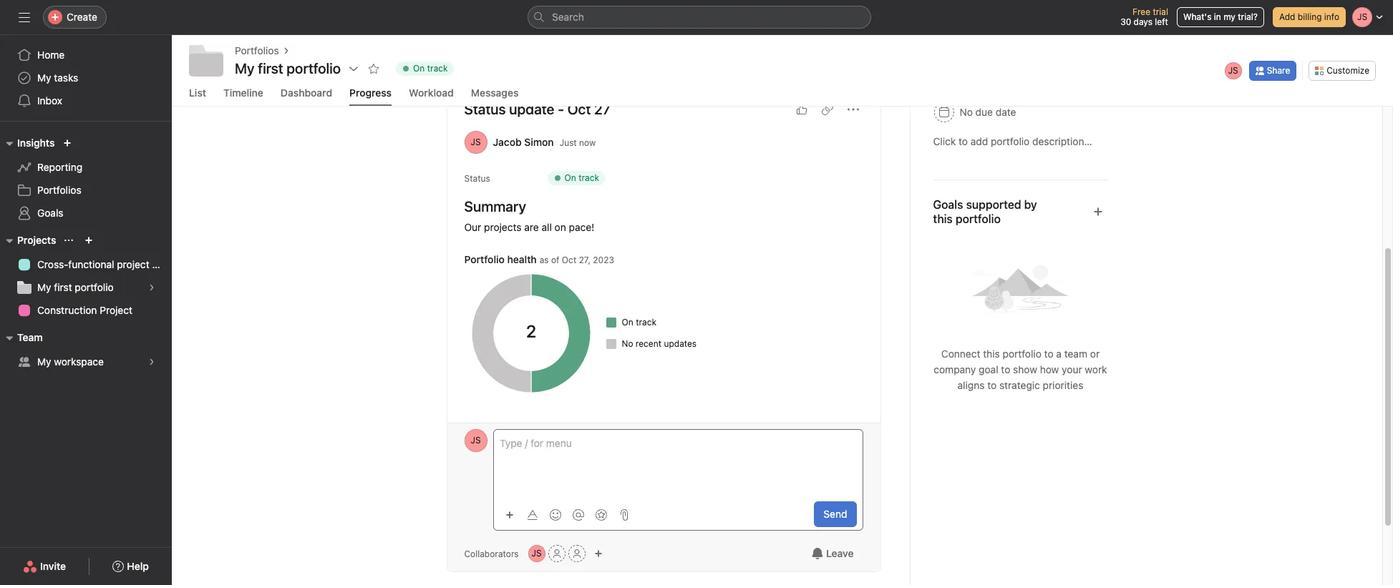Task type: describe. For each thing, give the bounding box(es) containing it.
insert an object image
[[505, 511, 514, 520]]

reporting
[[37, 161, 82, 173]]

27,
[[579, 255, 591, 266]]

goals for goals
[[37, 207, 63, 219]]

project
[[100, 304, 132, 317]]

help button
[[103, 554, 158, 580]]

goals supported by this portfolio
[[934, 198, 1038, 226]]

0 likes. click to like this task image
[[796, 104, 807, 115]]

new image
[[63, 139, 72, 148]]

recent
[[636, 339, 662, 349]]

create button
[[43, 6, 107, 29]]

no for no due date
[[960, 106, 973, 118]]

teams element
[[0, 325, 172, 377]]

leave button
[[803, 541, 863, 567]]

this
[[983, 348, 1000, 360]]

goal
[[979, 364, 999, 376]]

search button
[[528, 6, 872, 29]]

status update - oct 27 link
[[464, 101, 611, 117]]

list link
[[189, 87, 206, 106]]

formatting image
[[527, 510, 538, 521]]

by
[[1025, 198, 1038, 211]]

my workspace
[[37, 356, 104, 368]]

cross-functional project plan
[[37, 259, 172, 271]]

my workspace link
[[9, 351, 163, 374]]

on inside popup button
[[413, 63, 425, 74]]

what's
[[1184, 11, 1212, 22]]

jacob simon just now
[[493, 136, 596, 148]]

insights button
[[0, 135, 55, 152]]

team button
[[0, 329, 43, 347]]

construction project link
[[9, 299, 163, 322]]

first portfolio
[[258, 60, 341, 77]]

customize
[[1327, 65, 1370, 76]]

your
[[1062, 364, 1083, 376]]

leave
[[826, 548, 854, 560]]

-
[[558, 101, 564, 117]]

send
[[824, 508, 848, 521]]

just
[[560, 137, 577, 148]]

timeline
[[223, 87, 264, 99]]

emoji image
[[550, 510, 561, 521]]

copy link image
[[822, 104, 833, 115]]

portfolio health as of oct 27, 2023
[[464, 254, 614, 266]]

on track inside popup button
[[413, 63, 448, 74]]

messages
[[471, 87, 519, 99]]

at mention image
[[573, 510, 584, 521]]

trial
[[1153, 6, 1169, 17]]

dashboard link
[[281, 87, 332, 106]]

construction project
[[37, 304, 132, 317]]

supported
[[967, 198, 1022, 211]]

team
[[1065, 348, 1088, 360]]

as
[[540, 255, 549, 266]]

summary
[[464, 198, 526, 215]]

a
[[1057, 348, 1062, 360]]

days
[[1134, 16, 1153, 27]]

simon
[[524, 136, 554, 148]]

date
[[996, 106, 1017, 118]]

what's in my trial? button
[[1177, 7, 1265, 27]]

portfolio for first
[[75, 281, 114, 294]]

of
[[551, 255, 560, 266]]

updates
[[664, 339, 697, 349]]

all
[[542, 221, 552, 233]]

goals for goals supported by this portfolio
[[934, 198, 964, 211]]

my first portfolio
[[235, 60, 341, 77]]

collaborators
[[464, 549, 519, 560]]

dashboard
[[281, 87, 332, 99]]

search
[[552, 11, 584, 23]]

status for status
[[464, 173, 490, 184]]

invite
[[40, 561, 66, 573]]

inbox
[[37, 95, 62, 107]]

30
[[1121, 16, 1132, 27]]

add billing info
[[1280, 11, 1340, 22]]

goals link
[[9, 202, 163, 225]]

my for my first portfolio
[[37, 281, 51, 294]]

connect this portfolio to a team or company goal to show how your work aligns to strategic priorities
[[934, 348, 1108, 392]]

jacob simon link
[[493, 136, 554, 148]]

2 vertical spatial on
[[622, 317, 634, 328]]

show
[[1013, 364, 1038, 376]]

due
[[976, 106, 993, 118]]

company
[[934, 364, 976, 376]]

update
[[509, 101, 555, 117]]

hide sidebar image
[[19, 11, 30, 23]]

work
[[1085, 364, 1108, 376]]

new project or portfolio image
[[85, 236, 93, 245]]

home link
[[9, 44, 163, 67]]

customize button
[[1309, 61, 1376, 81]]

search list box
[[528, 6, 872, 29]]

add
[[1280, 11, 1296, 22]]

tasks
[[54, 72, 78, 84]]

workload link
[[409, 87, 454, 106]]

no due date
[[960, 106, 1017, 118]]

cross-functional project plan link
[[9, 254, 172, 276]]

oct for of
[[562, 255, 577, 266]]

construction
[[37, 304, 97, 317]]



Task type: locate. For each thing, give the bounding box(es) containing it.
add or remove collaborators image
[[594, 550, 603, 559]]

billing
[[1298, 11, 1322, 22]]

0 vertical spatial portfolio
[[75, 281, 114, 294]]

on up workload
[[413, 63, 425, 74]]

2 vertical spatial to
[[988, 380, 997, 392]]

1 vertical spatial on track
[[565, 173, 599, 183]]

on
[[555, 221, 566, 233]]

insights element
[[0, 130, 172, 228]]

oct right -
[[568, 101, 591, 117]]

oct right of
[[562, 255, 577, 266]]

list
[[189, 87, 206, 99]]

goals
[[934, 198, 964, 211], [37, 207, 63, 219]]

oct
[[568, 101, 591, 117], [562, 255, 577, 266]]

2 vertical spatial on track
[[622, 317, 657, 328]]

0 horizontal spatial js button
[[464, 430, 487, 453]]

on track up workload
[[413, 63, 448, 74]]

more actions image
[[848, 104, 859, 115]]

portfolio for this
[[1003, 348, 1042, 360]]

track up workload
[[427, 63, 448, 74]]

1 vertical spatial oct
[[562, 255, 577, 266]]

no
[[960, 106, 973, 118], [622, 339, 633, 349]]

1 vertical spatial js button
[[528, 546, 545, 563]]

share button
[[1249, 61, 1297, 81]]

0 vertical spatial portfolios link
[[235, 43, 279, 59]]

my up timeline on the left of the page
[[235, 60, 255, 77]]

0 vertical spatial portfolios
[[235, 44, 279, 57]]

0 horizontal spatial portfolio
[[75, 281, 114, 294]]

attach a file or paste an image image
[[618, 510, 630, 521]]

2 status from the top
[[464, 173, 490, 184]]

on track up recent
[[622, 317, 657, 328]]

my inside global element
[[37, 72, 51, 84]]

portfolios link up my first portfolio
[[235, 43, 279, 59]]

1 vertical spatial no
[[622, 339, 633, 349]]

1 vertical spatial track
[[579, 173, 599, 183]]

add to starred image
[[368, 63, 380, 74]]

0 vertical spatial oct
[[568, 101, 591, 117]]

1 vertical spatial status
[[464, 173, 490, 184]]

no left recent
[[622, 339, 633, 349]]

aligns
[[958, 380, 985, 392]]

reporting link
[[9, 156, 163, 179]]

add billing info button
[[1273, 7, 1346, 27]]

priorities
[[1043, 380, 1084, 392]]

goals inside insights element
[[37, 207, 63, 219]]

workload
[[409, 87, 454, 99]]

status
[[464, 101, 506, 117], [464, 173, 490, 184]]

invite button
[[14, 554, 75, 580]]

no for no recent updates
[[622, 339, 633, 349]]

functional
[[68, 259, 114, 271]]

0 vertical spatial status
[[464, 101, 506, 117]]

goals up projects
[[37, 207, 63, 219]]

portfolios link
[[235, 43, 279, 59], [9, 179, 163, 202]]

2 horizontal spatial to
[[1045, 348, 1054, 360]]

1 vertical spatial portfolios link
[[9, 179, 163, 202]]

1 horizontal spatial portfolios
[[235, 44, 279, 57]]

portfolios link down reporting
[[9, 179, 163, 202]]

free trial 30 days left
[[1121, 6, 1169, 27]]

1 horizontal spatial portfolios link
[[235, 43, 279, 59]]

portfolios
[[235, 44, 279, 57], [37, 184, 81, 196]]

this portfolio
[[934, 213, 1001, 226]]

appreciations image
[[595, 510, 607, 521]]

show options, current sort, top image
[[65, 236, 73, 245]]

progress
[[350, 87, 392, 99]]

progress link
[[350, 87, 392, 106]]

our
[[464, 221, 482, 233]]

my for my workspace
[[37, 356, 51, 368]]

free
[[1133, 6, 1151, 17]]

portfolios link inside insights element
[[9, 179, 163, 202]]

1 vertical spatial portfolio
[[1003, 348, 1042, 360]]

connect
[[942, 348, 981, 360]]

on
[[413, 63, 425, 74], [565, 173, 576, 183], [622, 317, 634, 328]]

portfolios up my first portfolio
[[235, 44, 279, 57]]

1 horizontal spatial portfolio
[[1003, 348, 1042, 360]]

oct inside portfolio health as of oct 27, 2023
[[562, 255, 577, 266]]

1 horizontal spatial on track
[[565, 173, 599, 183]]

on track
[[413, 63, 448, 74], [565, 173, 599, 183], [622, 317, 657, 328]]

0 horizontal spatial goals
[[37, 207, 63, 219]]

track
[[427, 63, 448, 74], [579, 173, 599, 183], [636, 317, 657, 328]]

0 vertical spatial js button
[[464, 430, 487, 453]]

insights
[[17, 137, 55, 149]]

0 horizontal spatial track
[[427, 63, 448, 74]]

on down the just
[[565, 173, 576, 183]]

see details, my workspace image
[[148, 358, 156, 367]]

2 horizontal spatial on
[[622, 317, 634, 328]]

or
[[1091, 348, 1100, 360]]

projects
[[17, 234, 56, 246]]

inbox link
[[9, 90, 163, 112]]

my left first
[[37, 281, 51, 294]]

0 horizontal spatial on track
[[413, 63, 448, 74]]

portfolio inside connect this portfolio to a team or company goal to show how your work aligns to strategic priorities
[[1003, 348, 1042, 360]]

projects button
[[0, 232, 56, 249]]

0 horizontal spatial to
[[988, 380, 997, 392]]

1 horizontal spatial no
[[960, 106, 973, 118]]

1 status from the top
[[464, 101, 506, 117]]

projects element
[[0, 228, 172, 325]]

2023
[[593, 255, 614, 266]]

toolbar
[[500, 505, 634, 525]]

portfolios down reporting
[[37, 184, 81, 196]]

0 horizontal spatial portfolios link
[[9, 179, 163, 202]]

1 vertical spatial on
[[565, 173, 576, 183]]

to
[[1045, 348, 1054, 360], [1001, 364, 1011, 376], [988, 380, 997, 392]]

0 horizontal spatial no
[[622, 339, 633, 349]]

goals inside goals supported by this portfolio
[[934, 198, 964, 211]]

0 vertical spatial on track
[[413, 63, 448, 74]]

workspace
[[54, 356, 104, 368]]

send button
[[815, 502, 857, 528]]

1 horizontal spatial to
[[1001, 364, 1011, 376]]

on track button
[[390, 59, 460, 79]]

left
[[1155, 16, 1169, 27]]

add parent goal image
[[1093, 206, 1104, 218]]

to left the a
[[1045, 348, 1054, 360]]

team
[[17, 332, 43, 344]]

in
[[1214, 11, 1222, 22]]

pace!
[[569, 221, 595, 233]]

0 vertical spatial no
[[960, 106, 973, 118]]

status for status update - oct 27
[[464, 101, 506, 117]]

to down goal
[[988, 380, 997, 392]]

status update - oct 27
[[464, 101, 611, 117]]

my down team
[[37, 356, 51, 368]]

my for my first portfolio
[[235, 60, 255, 77]]

oct for -
[[568, 101, 591, 117]]

on up no recent updates
[[622, 317, 634, 328]]

cross-
[[37, 259, 68, 271]]

2 vertical spatial track
[[636, 317, 657, 328]]

0 vertical spatial to
[[1045, 348, 1054, 360]]

global element
[[0, 35, 172, 121]]

status down messages
[[464, 101, 506, 117]]

1 horizontal spatial track
[[579, 173, 599, 183]]

js button
[[464, 430, 487, 453], [528, 546, 545, 563]]

track up recent
[[636, 317, 657, 328]]

portfolio down cross-functional project plan 'link'
[[75, 281, 114, 294]]

timeline link
[[223, 87, 264, 106]]

home
[[37, 49, 65, 61]]

goals up this portfolio
[[934, 198, 964, 211]]

project
[[117, 259, 149, 271]]

my first portfolio
[[37, 281, 114, 294]]

my for my tasks
[[37, 72, 51, 84]]

trial?
[[1238, 11, 1258, 22]]

see details, my first portfolio image
[[148, 284, 156, 292]]

status up summary
[[464, 173, 490, 184]]

my left tasks
[[37, 72, 51, 84]]

portfolio up "show" at the right of page
[[1003, 348, 1042, 360]]

0 vertical spatial track
[[427, 63, 448, 74]]

2 horizontal spatial on track
[[622, 317, 657, 328]]

my inside projects 'element'
[[37, 281, 51, 294]]

portfolio inside projects 'element'
[[75, 281, 114, 294]]

1 horizontal spatial js button
[[528, 546, 545, 563]]

messages link
[[471, 87, 519, 106]]

on track down now
[[565, 173, 599, 183]]

js
[[1229, 65, 1239, 76], [471, 137, 481, 148], [471, 435, 481, 446], [532, 549, 542, 559]]

0 horizontal spatial portfolios
[[37, 184, 81, 196]]

to right goal
[[1001, 364, 1011, 376]]

track down now
[[579, 173, 599, 183]]

1 horizontal spatial on
[[565, 173, 576, 183]]

1 vertical spatial to
[[1001, 364, 1011, 376]]

0 vertical spatial on
[[413, 63, 425, 74]]

no inside dropdown button
[[960, 106, 973, 118]]

track inside popup button
[[427, 63, 448, 74]]

projects
[[484, 221, 522, 233]]

1 vertical spatial portfolios
[[37, 184, 81, 196]]

no left the due
[[960, 106, 973, 118]]

create
[[67, 11, 97, 23]]

0 horizontal spatial on
[[413, 63, 425, 74]]

what's in my trial?
[[1184, 11, 1258, 22]]

first
[[54, 281, 72, 294]]

1 horizontal spatial goals
[[934, 198, 964, 211]]

my inside the teams element
[[37, 356, 51, 368]]

info
[[1325, 11, 1340, 22]]

jacob
[[493, 136, 522, 148]]

show options image
[[348, 63, 360, 74]]

strategic
[[1000, 380, 1040, 392]]

2 horizontal spatial track
[[636, 317, 657, 328]]

no recent updates
[[622, 339, 697, 349]]

portfolios inside portfolios link
[[37, 184, 81, 196]]

are
[[524, 221, 539, 233]]

my tasks
[[37, 72, 78, 84]]

share
[[1267, 65, 1291, 76]]



Task type: vqa. For each thing, say whether or not it's contained in the screenshot.
top track
yes



